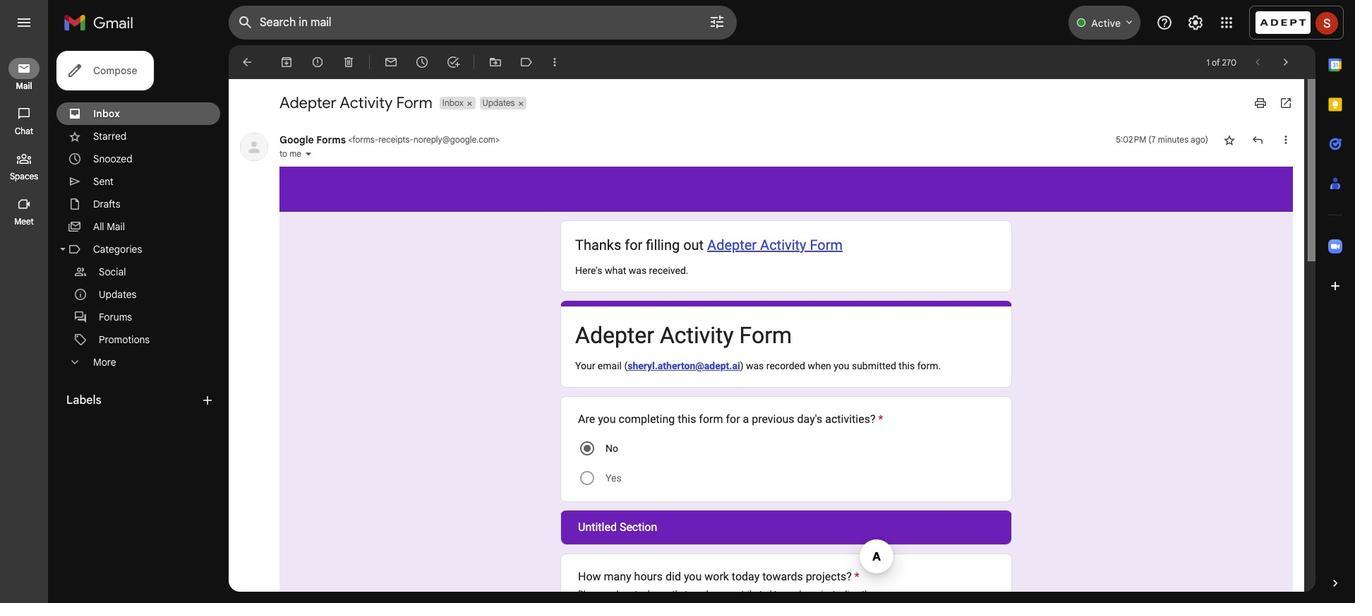 Task type: vqa. For each thing, say whether or not it's contained in the screenshot.
the top Porter
no



Task type: locate. For each thing, give the bounding box(es) containing it.
google account: sheryl atherton  
(sheryl.atherton@adept.ai) image
[[1313, 10, 1336, 32]]

dr inside the 9 brookside dr building
[[102, 181, 119, 201]]

200
[[1272, 595, 1284, 602]]

map data ©2023 google
[[983, 595, 1060, 602]]

200 ft button
[[1272, 595, 1341, 602]]

9 up suggest
[[51, 318, 56, 329]]

layers
[[34, 573, 57, 582]]

9 inside button
[[135, 346, 141, 357]]

dr inside button
[[189, 346, 199, 357]]

9 up building
[[17, 181, 26, 201]]

1 horizontal spatial dr
[[189, 346, 199, 357]]

brookside up building
[[29, 181, 99, 201]]

2 vertical spatial brookside
[[143, 346, 187, 357]]

1 vertical spatial brookside
[[59, 318, 103, 329]]

1 vertical spatial 9
[[51, 318, 56, 329]]

0 horizontal spatial dr
[[102, 181, 119, 201]]

0 vertical spatial 9
[[17, 181, 26, 201]]

2 vertical spatial 9
[[135, 346, 141, 357]]

9 for dr
[[17, 181, 26, 201]]

0 horizontal spatial 9
[[17, 181, 26, 201]]

edit
[[103, 346, 119, 357]]

9 right on
[[135, 346, 141, 357]]

brookside inside the 9 brookside dr building
[[29, 181, 99, 201]]

save
[[84, 268, 102, 278]]

 restaurants
[[309, 18, 379, 34]]

actions for 9 brookside dr region
[[0, 227, 288, 297]]

 button
[[11, 8, 51, 45]]

restaurants
[[324, 20, 379, 32]]

suggest an edit on 9 brookside dr button
[[0, 338, 288, 366]]

brookside
[[29, 181, 99, 201], [59, 318, 103, 329], [143, 346, 187, 357]]

2 horizontal spatial 9
[[135, 346, 141, 357]]

google maps element
[[0, 0, 1356, 603]]

1 horizontal spatial 9
[[51, 318, 56, 329]]

none field inside 9 brookside dr, wilmington, de 19804 field
[[56, 16, 202, 33]]


[[35, 243, 48, 258]]

None field
[[56, 16, 202, 33]]

1 vertical spatial dr
[[189, 346, 199, 357]]

brookside inside 9 brookside dr, wilmington, de 19804 button
[[59, 318, 103, 329]]

0 vertical spatial brookside
[[29, 181, 99, 201]]

brookside down de
[[143, 346, 187, 357]]

9 brookside dr building
[[17, 181, 119, 213]]

add your business link
[[0, 394, 288, 422]]

©2023
[[1015, 595, 1036, 602]]

0 vertical spatial dr
[[102, 181, 119, 201]]

google
[[1038, 595, 1060, 602]]

wilmington,
[[119, 318, 171, 329]]

9 inside the 9 brookside dr building
[[17, 181, 26, 201]]

brookside for dr,
[[59, 318, 103, 329]]

9
[[17, 181, 26, 201], [51, 318, 56, 329], [135, 346, 141, 357]]

9 brookside dr main content
[[0, 0, 288, 603]]

9 inside button
[[51, 318, 56, 329]]

dr
[[102, 181, 119, 201], [189, 346, 199, 357]]

an
[[89, 346, 100, 357]]

9 brookside dr, wilmington, de 19804
[[51, 318, 216, 329]]

brookside left the dr,
[[59, 318, 103, 329]]


[[86, 243, 99, 258]]

add your business
[[51, 403, 132, 414]]



Task type: describe. For each thing, give the bounding box(es) containing it.
brookside inside suggest an edit on 9 brookside dr button
[[143, 346, 187, 357]]

pharmacies
[[700, 20, 754, 32]]

9 Brookside Dr, Wilmington, DE 19804 field
[[11, 8, 277, 42]]

9 for dr,
[[51, 318, 56, 329]]


[[23, 16, 40, 35]]

business
[[92, 403, 132, 414]]

your
[[71, 403, 90, 414]]

suggest an edit on 9 brookside dr
[[51, 346, 199, 357]]

map
[[983, 595, 997, 602]]

ft
[[1286, 595, 1291, 602]]

200 ft
[[1272, 595, 1291, 602]]


[[309, 18, 321, 34]]

data
[[999, 595, 1013, 602]]

add a missing place image
[[17, 371, 34, 388]]

add
[[51, 403, 68, 414]]

photos
[[17, 463, 53, 477]]

building
[[17, 202, 52, 213]]

19804
[[188, 318, 216, 329]]

9 brookside dr, wilmington, de 19804 button
[[0, 309, 288, 338]]

directions
[[22, 268, 60, 278]]


[[138, 243, 150, 258]]

suggest
[[51, 346, 87, 357]]

show street view coverage image
[[1321, 568, 1342, 589]]

dr,
[[105, 318, 116, 329]]

on
[[121, 346, 133, 357]]

brookside for dr
[[29, 181, 99, 201]]

de
[[173, 318, 185, 329]]

 search field
[[11, 8, 277, 45]]

 button
[[118, 234, 170, 279]]

pharmacies button
[[679, 9, 762, 43]]



